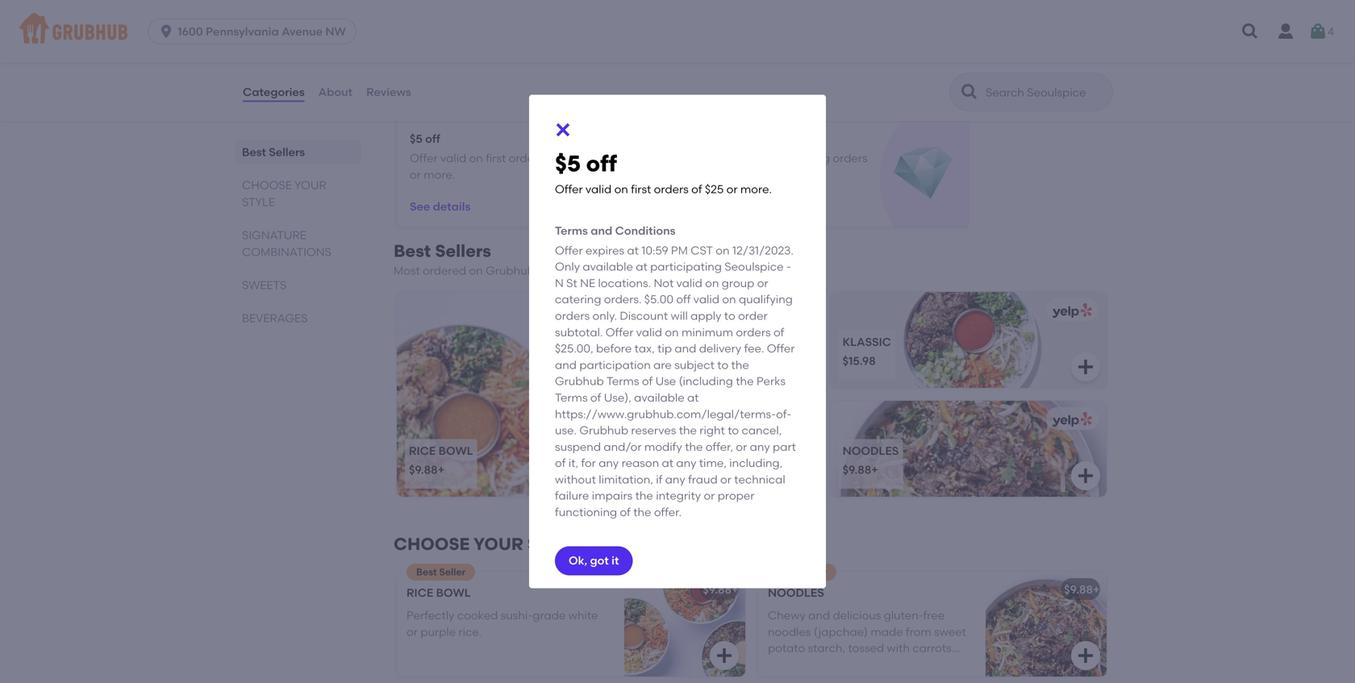 Task type: vqa. For each thing, say whether or not it's contained in the screenshot.
TIP
yes



Task type: locate. For each thing, give the bounding box(es) containing it.
valid up apply
[[693, 293, 720, 306]]

1 horizontal spatial best seller
[[778, 566, 827, 578]]

about button
[[318, 63, 353, 121]]

if
[[656, 473, 663, 486]]

1 vertical spatial bowl
[[436, 586, 471, 600]]

1 vertical spatial your
[[474, 534, 523, 555]]

(japchae)
[[814, 625, 868, 639]]

to left order
[[724, 309, 736, 323]]

sellers up ordered
[[435, 241, 491, 261]]

see
[[410, 200, 430, 213]]

0 vertical spatial noodles
[[843, 444, 899, 458]]

bowl inside rice bowl $9.88 +
[[439, 444, 473, 458]]

part
[[773, 440, 796, 454]]

0 vertical spatial $25
[[560, 151, 579, 165]]

bowl for rice bowl
[[436, 586, 471, 600]]

group
[[722, 276, 755, 290]]

valid up $50
[[731, 151, 757, 165]]

best seller up rice bowl at the bottom of page
[[416, 566, 466, 578]]

reason
[[622, 456, 659, 470]]

white
[[568, 609, 598, 622]]

terms up the use.
[[555, 391, 588, 405]]

1 vertical spatial first
[[631, 182, 651, 196]]

style up signature
[[242, 195, 275, 209]]

0 vertical spatial $5
[[410, 132, 423, 146]]

use),
[[604, 391, 631, 405]]

free
[[923, 609, 945, 622]]

1 horizontal spatial available
[[634, 391, 685, 405]]

0 vertical spatial rice
[[409, 444, 436, 458]]

1 vertical spatial noodles
[[768, 586, 824, 600]]

of
[[546, 151, 557, 165], [700, 168, 711, 181], [691, 182, 702, 196], [774, 325, 784, 339], [642, 374, 653, 388], [590, 391, 601, 405], [555, 456, 566, 470], [620, 505, 631, 519]]

only
[[555, 260, 580, 274]]

off up "conditions"
[[586, 150, 617, 177]]

terms up use),
[[607, 374, 639, 388]]

1 vertical spatial qualifying
[[739, 293, 793, 306]]

0 horizontal spatial choose
[[242, 178, 292, 192]]

grubhub down $25.00, on the bottom left
[[555, 374, 604, 388]]

garlic-
[[914, 658, 950, 672]]

or down perfectly
[[407, 625, 418, 639]]

cst
[[691, 243, 713, 257]]

or
[[410, 168, 421, 181], [736, 168, 747, 181], [727, 182, 738, 196], [757, 276, 768, 290], [736, 440, 747, 454], [720, 473, 732, 486], [704, 489, 715, 503], [407, 625, 418, 639]]

-
[[786, 260, 791, 274]]

choose your style up rice bowl at the bottom of page
[[394, 534, 580, 555]]

0 horizontal spatial choose your style
[[242, 178, 326, 209]]

rice bowl
[[407, 586, 471, 600]]

offer inside the offer valid on qualifying orders of $50 or more.
[[700, 151, 728, 165]]

0 horizontal spatial style
[[242, 195, 275, 209]]

0 horizontal spatial best seller
[[416, 566, 466, 578]]

1 vertical spatial sellers
[[435, 241, 491, 261]]

to down delivery
[[717, 358, 729, 372]]

rice bowl image
[[624, 572, 745, 677]]

1 vertical spatial choose your style
[[394, 534, 580, 555]]

0 vertical spatial svg image
[[1241, 22, 1260, 41]]

valid
[[440, 151, 466, 165], [731, 151, 757, 165], [586, 182, 612, 196], [676, 276, 702, 290], [693, 293, 720, 306], [636, 325, 662, 339]]

subtotal.
[[555, 325, 603, 339]]

sellers down categories button at top
[[269, 145, 305, 159]]

see details button
[[410, 192, 471, 221]]

ne
[[580, 276, 595, 290]]

seller up chewy
[[801, 566, 827, 578]]

best up rice bowl at the bottom of page
[[416, 566, 437, 578]]

best seller
[[416, 566, 466, 578], [778, 566, 827, 578]]

1 horizontal spatial style
[[527, 534, 580, 555]]

1 horizontal spatial choose your style
[[394, 534, 580, 555]]

tossed
[[848, 642, 884, 655]]

0 horizontal spatial seller
[[439, 566, 466, 578]]

noodles for noodles $9.88 +
[[843, 444, 899, 458]]

sellers
[[269, 145, 305, 159], [435, 241, 491, 261]]

0 vertical spatial bowl
[[439, 444, 473, 458]]

on
[[469, 151, 483, 165], [760, 151, 774, 165], [614, 182, 628, 196], [716, 243, 730, 257], [469, 264, 483, 278], [705, 276, 719, 290], [722, 293, 736, 306], [665, 325, 679, 339]]

0 horizontal spatial svg image
[[1076, 646, 1096, 665]]

are
[[654, 358, 672, 372]]

$9.88 + for chewy and delicious gluten-free noodles (japchae) made from sweet potato starch, tossed with carrots and kale in a delicious soy-garlic- sesame marinade.
[[1064, 583, 1100, 596]]

yelp image
[[760, 303, 803, 319], [1050, 303, 1092, 319], [1050, 412, 1092, 427]]

1 horizontal spatial choose
[[394, 534, 470, 555]]

delicious up (japchae)
[[833, 609, 881, 622]]

or down seoulspice
[[757, 276, 768, 290]]

grubhub left n
[[486, 264, 535, 278]]

orders inside the offer valid on qualifying orders of $50 or more.
[[833, 151, 868, 165]]

minimum
[[682, 325, 733, 339]]

your
[[294, 178, 326, 192], [474, 534, 523, 555]]

1 vertical spatial to
[[717, 358, 729, 372]]

4
[[1328, 24, 1334, 38]]

1 horizontal spatial off
[[586, 150, 617, 177]]

0 horizontal spatial promo image
[[604, 144, 662, 203]]

terms and conditions offer expires at 10:59 pm cst on 12/31/2023. only available at participating seoulspice - n st ne locations. not valid on group or catering orders. $5.00 off valid on qualifying orders only. discount will apply to order subtotal. offer valid on minimum orders of $25.00, before tax, tip and delivery fee. offer and participation are subject to the grubhub terms of use (including the perks terms of use), available at https://www.grubhub.com/legal/terms-of- use. grubhub reserves the right to cancel, suspend and/or modify the offer, or any part of it, for any reason at any time, including, without limitation, if any fraud or technical failure impairs the integrity or proper functioning of the offer.
[[555, 224, 796, 519]]

marinade.
[[813, 674, 870, 683]]

+
[[438, 463, 445, 477], [871, 463, 878, 477], [732, 583, 738, 596], [1093, 583, 1100, 596]]

1 horizontal spatial first
[[631, 182, 651, 196]]

technical
[[734, 473, 785, 486]]

2 promo image from the left
[[894, 144, 953, 203]]

style down functioning
[[527, 534, 580, 555]]

promo image for offer valid on qualifying orders of $50 or more.
[[894, 144, 953, 203]]

0 vertical spatial grubhub
[[486, 264, 535, 278]]

1 horizontal spatial $25
[[705, 182, 724, 196]]

the down 'right'
[[685, 440, 703, 454]]

terms up only
[[555, 224, 588, 238]]

off up will at the top of the page
[[676, 293, 691, 306]]

0 horizontal spatial $25
[[560, 151, 579, 165]]

2 vertical spatial off
[[676, 293, 691, 306]]

yelp image for rice bowl
[[760, 303, 803, 319]]

1 horizontal spatial promo image
[[894, 144, 953, 203]]

best up most
[[394, 241, 431, 261]]

starch,
[[808, 642, 846, 655]]

qualifying inside terms and conditions offer expires at 10:59 pm cst on 12/31/2023. only available at participating seoulspice - n st ne locations. not valid on group or catering orders. $5.00 off valid on qualifying orders only. discount will apply to order subtotal. offer valid on minimum orders of $25.00, before tax, tip and delivery fee. offer and participation are subject to the grubhub terms of use (including the perks terms of use), available at https://www.grubhub.com/legal/terms-of- use. grubhub reserves the right to cancel, suspend and/or modify the offer, or any part of it, for any reason at any time, including, without limitation, if any fraud or technical failure impairs the integrity or proper functioning of the offer.
[[739, 293, 793, 306]]

sellers inside best sellers most ordered on grubhub
[[435, 241, 491, 261]]

10:59
[[642, 243, 668, 257]]

Search Seoulspice search field
[[984, 85, 1108, 100]]

1 horizontal spatial your
[[474, 534, 523, 555]]

0 vertical spatial available
[[583, 260, 633, 274]]

choose your style up signature
[[242, 178, 326, 209]]

chewy and delicious gluten-free noodles (japchae) made from sweet potato starch, tossed with carrots and kale in a delicious soy-garlic- sesame marinade.
[[768, 609, 966, 683]]

main navigation navigation
[[0, 0, 1355, 63]]

1 vertical spatial $25
[[705, 182, 724, 196]]

the
[[731, 358, 749, 372], [736, 374, 754, 388], [679, 424, 697, 437], [685, 440, 703, 454], [635, 489, 653, 503], [633, 505, 651, 519]]

tip
[[658, 342, 672, 355]]

grubhub inside best sellers most ordered on grubhub
[[486, 264, 535, 278]]

svg image inside 1600 pennsylvania avenue nw button
[[158, 23, 174, 40]]

orders
[[509, 151, 544, 165], [833, 151, 868, 165], [654, 182, 689, 196], [555, 309, 590, 323], [736, 325, 771, 339]]

and down $25.00, on the bottom left
[[555, 358, 577, 372]]

fee.
[[744, 342, 764, 355]]

0 horizontal spatial noodles
[[768, 586, 824, 600]]

at down 10:59
[[636, 260, 648, 274]]

1 best seller from the left
[[416, 566, 466, 578]]

0 vertical spatial sellers
[[269, 145, 305, 159]]

failure
[[555, 489, 589, 503]]

2 horizontal spatial off
[[676, 293, 691, 306]]

most
[[394, 264, 420, 278]]

0 vertical spatial qualifying
[[776, 151, 830, 165]]

0 vertical spatial choose
[[242, 178, 292, 192]]

first
[[486, 151, 506, 165], [631, 182, 651, 196]]

the down fee.
[[731, 358, 749, 372]]

0 horizontal spatial off
[[425, 132, 440, 146]]

0 horizontal spatial your
[[294, 178, 326, 192]]

0 vertical spatial style
[[242, 195, 275, 209]]

2 $9.88 + from the left
[[1064, 583, 1100, 596]]

$9.88 +
[[703, 583, 738, 596], [1064, 583, 1100, 596]]

choose down best sellers
[[242, 178, 292, 192]]

1 $9.88 + from the left
[[703, 583, 738, 596]]

to
[[724, 309, 736, 323], [717, 358, 729, 372], [728, 424, 739, 437]]

seller
[[439, 566, 466, 578], [801, 566, 827, 578]]

2 vertical spatial to
[[728, 424, 739, 437]]

1 horizontal spatial sellers
[[435, 241, 491, 261]]

delicious down tossed
[[840, 658, 889, 672]]

1600 pennsylvania avenue nw button
[[148, 19, 363, 44]]

1 horizontal spatial noodles
[[843, 444, 899, 458]]

the down limitation,
[[635, 489, 653, 503]]

0 horizontal spatial $9.88 +
[[703, 583, 738, 596]]

choose
[[242, 178, 292, 192], [394, 534, 470, 555]]

or up proper
[[720, 473, 732, 486]]

svg image
[[1241, 22, 1260, 41], [1076, 646, 1096, 665]]

to right 'right'
[[728, 424, 739, 437]]

qualifying inside the offer valid on qualifying orders of $50 or more.
[[776, 151, 830, 165]]

2 best seller from the left
[[778, 566, 827, 578]]

1 vertical spatial grubhub
[[555, 374, 604, 388]]

any right if
[[665, 473, 685, 486]]

promo image
[[604, 144, 662, 203], [894, 144, 953, 203]]

1 vertical spatial rice
[[407, 586, 433, 600]]

$9.88 inside noodles $9.88 +
[[843, 463, 871, 477]]

pm
[[671, 243, 688, 257]]

noodles image
[[986, 572, 1107, 677]]

more. down the offer valid on qualifying orders of $50 or more.
[[740, 182, 772, 196]]

1 vertical spatial available
[[634, 391, 685, 405]]

+ inside noodles $9.88 +
[[871, 463, 878, 477]]

any up fraud
[[676, 456, 697, 470]]

it,
[[569, 456, 578, 470]]

sellers for best sellers
[[269, 145, 305, 159]]

4 button
[[1308, 17, 1334, 46]]

best seller up chewy
[[778, 566, 827, 578]]

+ inside rice bowl $9.88 +
[[438, 463, 445, 477]]

0 horizontal spatial sellers
[[269, 145, 305, 159]]

klassic
[[843, 335, 891, 349]]

0 vertical spatial terms
[[555, 224, 588, 238]]

choose your style
[[242, 178, 326, 209], [394, 534, 580, 555]]

participation
[[579, 358, 651, 372]]

expires
[[586, 243, 624, 257]]

available up https://www.grubhub.com/legal/terms-
[[634, 391, 685, 405]]

svg image
[[1308, 22, 1328, 41], [158, 23, 174, 40], [553, 120, 573, 140], [1076, 357, 1096, 377], [1076, 466, 1096, 486], [715, 646, 734, 665]]

and
[[591, 224, 613, 238], [675, 342, 696, 355], [555, 358, 577, 372], [808, 609, 830, 622], [768, 658, 790, 672]]

grubhub up and/or
[[579, 424, 628, 437]]

rice.
[[459, 625, 482, 639]]

off up see details
[[425, 132, 440, 146]]

best up chewy
[[778, 566, 798, 578]]

valid inside the offer valid on qualifying orders of $50 or more.
[[731, 151, 757, 165]]

0 horizontal spatial available
[[583, 260, 633, 274]]

2 seller from the left
[[801, 566, 827, 578]]

conditions
[[615, 224, 676, 238]]

right
[[700, 424, 725, 437]]

off
[[425, 132, 440, 146], [586, 150, 617, 177], [676, 293, 691, 306]]

available
[[583, 260, 633, 274], [634, 391, 685, 405]]

1 vertical spatial delicious
[[840, 658, 889, 672]]

your down best sellers
[[294, 178, 326, 192]]

0 horizontal spatial first
[[486, 151, 506, 165]]

of-
[[776, 407, 792, 421]]

or down fraud
[[704, 489, 715, 503]]

1 vertical spatial svg image
[[1076, 646, 1096, 665]]

style
[[242, 195, 275, 209], [527, 534, 580, 555]]

0 vertical spatial delicious
[[833, 609, 881, 622]]

order
[[738, 309, 768, 323]]

2 vertical spatial terms
[[555, 391, 588, 405]]

a
[[830, 658, 838, 672]]

available down expires
[[583, 260, 633, 274]]

1 horizontal spatial seller
[[801, 566, 827, 578]]

seller up rice bowl at the bottom of page
[[439, 566, 466, 578]]

1 horizontal spatial svg image
[[1241, 22, 1260, 41]]

1 vertical spatial $5
[[555, 150, 581, 177]]

your up sushi-
[[474, 534, 523, 555]]

0 vertical spatial off
[[425, 132, 440, 146]]

1 horizontal spatial $9.88 +
[[1064, 583, 1100, 596]]

rice inside rice bowl $9.88 +
[[409, 444, 436, 458]]

or up the see
[[410, 168, 421, 181]]

choose up rice bowl at the bottom of page
[[394, 534, 470, 555]]

svg image inside the "4" button
[[1308, 22, 1328, 41]]

perfectly cooked sushi-grade white or purple rice.
[[407, 609, 598, 639]]

rice
[[409, 444, 436, 458], [407, 586, 433, 600]]

or right $50
[[736, 168, 747, 181]]

sellers for best sellers most ordered on grubhub
[[435, 241, 491, 261]]

1 promo image from the left
[[604, 144, 662, 203]]

beverages
[[242, 311, 308, 325]]

1 seller from the left
[[439, 566, 466, 578]]

more. right $50
[[750, 168, 781, 181]]



Task type: describe. For each thing, give the bounding box(es) containing it.
0 vertical spatial choose your style
[[242, 178, 326, 209]]

the left offer. at bottom
[[633, 505, 651, 519]]

sweet
[[934, 625, 966, 639]]

yelp image for klassic
[[1050, 303, 1092, 319]]

offer valid on qualifying orders of $50 or more.
[[700, 151, 868, 181]]

(including
[[679, 374, 733, 388]]

valid up details
[[440, 151, 466, 165]]

details
[[433, 200, 471, 213]]

$5 off offer valid on first orders of $25 or more. up "conditions"
[[555, 150, 772, 196]]

time,
[[699, 456, 727, 470]]

off inside terms and conditions offer expires at 10:59 pm cst on 12/31/2023. only available at participating seoulspice - n st ne locations. not valid on group or catering orders. $5.00 off valid on qualifying orders only. discount will apply to order subtotal. offer valid on minimum orders of $25.00, before tax, tip and delivery fee. offer and participation are subject to the grubhub terms of use (including the perks terms of use), available at https://www.grubhub.com/legal/terms-of- use. grubhub reserves the right to cancel, suspend and/or modify the offer, or any part of it, for any reason at any time, including, without limitation, if any fraud or technical failure impairs the integrity or proper functioning of the offer.
[[676, 293, 691, 306]]

limitation,
[[599, 473, 653, 486]]

noodles for noodles
[[768, 586, 824, 600]]

with
[[887, 642, 910, 655]]

delivery
[[699, 342, 742, 355]]

at left 10:59
[[627, 243, 639, 257]]

perfectly
[[407, 609, 455, 622]]

0 vertical spatial your
[[294, 178, 326, 192]]

1 vertical spatial style
[[527, 534, 580, 555]]

0 vertical spatial to
[[724, 309, 736, 323]]

best sellers most ordered on grubhub
[[394, 241, 535, 278]]

or down $50
[[727, 182, 738, 196]]

orders.
[[604, 293, 642, 306]]

https://www.grubhub.com/legal/terms-
[[555, 407, 776, 421]]

search icon image
[[960, 82, 979, 102]]

svg image inside the main navigation navigation
[[1241, 22, 1260, 41]]

made
[[871, 625, 903, 639]]

see details
[[410, 200, 471, 213]]

$15.98
[[843, 354, 876, 368]]

more. inside the offer valid on qualifying orders of $50 or more.
[[750, 168, 781, 181]]

best seller for rice bowl
[[416, 566, 466, 578]]

from
[[906, 625, 932, 639]]

only.
[[593, 309, 617, 323]]

choose inside "choose your style"
[[242, 178, 292, 192]]

12/31/2023.
[[732, 243, 794, 257]]

0 horizontal spatial $5
[[410, 132, 423, 146]]

$9.88 + for perfectly cooked sushi-grade white or purple rice.
[[703, 583, 738, 596]]

functioning
[[555, 505, 617, 519]]

will
[[671, 309, 688, 323]]

cooked
[[457, 609, 498, 622]]

seller for noodles
[[801, 566, 827, 578]]

valid up expires
[[586, 182, 612, 196]]

avenue
[[282, 25, 323, 38]]

locations.
[[598, 276, 651, 290]]

any down cancel,
[[750, 440, 770, 454]]

noodles
[[768, 625, 811, 639]]

more. up see details
[[424, 168, 455, 181]]

gluten-
[[884, 609, 923, 622]]

and up expires
[[591, 224, 613, 238]]

1 vertical spatial terms
[[607, 374, 639, 388]]

tax,
[[635, 342, 655, 355]]

discount
[[620, 309, 668, 323]]

fraud
[[688, 473, 718, 486]]

use.
[[555, 424, 577, 437]]

$5.00
[[644, 293, 674, 306]]

about
[[318, 85, 353, 99]]

integrity
[[656, 489, 701, 503]]

on inside best sellers most ordered on grubhub
[[469, 264, 483, 278]]

and/or
[[604, 440, 642, 454]]

kale
[[792, 658, 815, 672]]

of inside the offer valid on qualifying orders of $50 or more.
[[700, 168, 711, 181]]

modify
[[644, 440, 682, 454]]

use
[[656, 374, 676, 388]]

$9.88 inside rice bowl $9.88 +
[[409, 463, 438, 477]]

$5 off offer valid on first orders of $25 or more. up details
[[410, 132, 579, 181]]

1 horizontal spatial $5
[[555, 150, 581, 177]]

offer,
[[706, 440, 733, 454]]

and up subject at the bottom of the page
[[675, 342, 696, 355]]

1 vertical spatial off
[[586, 150, 617, 177]]

and up (japchae)
[[808, 609, 830, 622]]

offer.
[[654, 505, 682, 519]]

grade
[[533, 609, 566, 622]]

noodles $9.88 +
[[843, 444, 899, 477]]

apply
[[691, 309, 722, 323]]

promo image for offer valid on first orders of $25 or more.
[[604, 144, 662, 203]]

combinations
[[242, 245, 331, 259]]

or inside the offer valid on qualifying orders of $50 or more.
[[736, 168, 747, 181]]

$25.00,
[[555, 342, 593, 355]]

ordered
[[423, 264, 466, 278]]

sesame
[[768, 674, 810, 683]]

1 vertical spatial choose
[[394, 534, 470, 555]]

at down (including
[[687, 391, 699, 405]]

purple
[[420, 625, 456, 639]]

participating
[[650, 260, 722, 274]]

sushi-
[[501, 609, 533, 622]]

suspend
[[555, 440, 601, 454]]

got
[[590, 554, 609, 568]]

categories button
[[242, 63, 305, 121]]

the left perks on the right
[[736, 374, 754, 388]]

2 vertical spatial grubhub
[[579, 424, 628, 437]]

seoulspice
[[725, 260, 784, 274]]

1600 pennsylvania avenue nw
[[178, 25, 346, 38]]

chewy
[[768, 609, 806, 622]]

ok, got it
[[569, 554, 619, 568]]

best sellers
[[242, 145, 305, 159]]

rice for rice bowl
[[407, 586, 433, 600]]

and up sesame
[[768, 658, 790, 672]]

best seller for noodles
[[778, 566, 827, 578]]

bowl for rice bowl $9.88 +
[[439, 444, 473, 458]]

sweets
[[242, 278, 287, 292]]

best inside best sellers most ordered on grubhub
[[394, 241, 431, 261]]

or inside perfectly cooked sushi-grade white or purple rice.
[[407, 625, 418, 639]]

signature
[[242, 228, 306, 242]]

signature combinations
[[242, 228, 331, 259]]

the left 'right'
[[679, 424, 697, 437]]

not
[[654, 276, 674, 290]]

at down modify
[[662, 456, 674, 470]]

valid up tax,
[[636, 325, 662, 339]]

any right for
[[599, 456, 619, 470]]

yelp image for noodles
[[1050, 412, 1092, 427]]

pennsylvania
[[206, 25, 279, 38]]

rice for rice bowl $9.88 +
[[409, 444, 436, 458]]

potato
[[768, 642, 805, 655]]

0 vertical spatial first
[[486, 151, 506, 165]]

soy-
[[891, 658, 914, 672]]

on inside the offer valid on qualifying orders of $50 or more.
[[760, 151, 774, 165]]

valid down the participating on the top of the page
[[676, 276, 702, 290]]

for
[[581, 456, 596, 470]]

perks
[[757, 374, 786, 388]]

impairs
[[592, 489, 633, 503]]

$50
[[714, 168, 733, 181]]

categories
[[243, 85, 305, 99]]

or up including,
[[736, 440, 747, 454]]

seller for rice bowl
[[439, 566, 466, 578]]

klassic $15.98
[[843, 335, 891, 368]]

best down categories button at top
[[242, 145, 266, 159]]

rice bowl $9.88 +
[[409, 444, 473, 477]]



